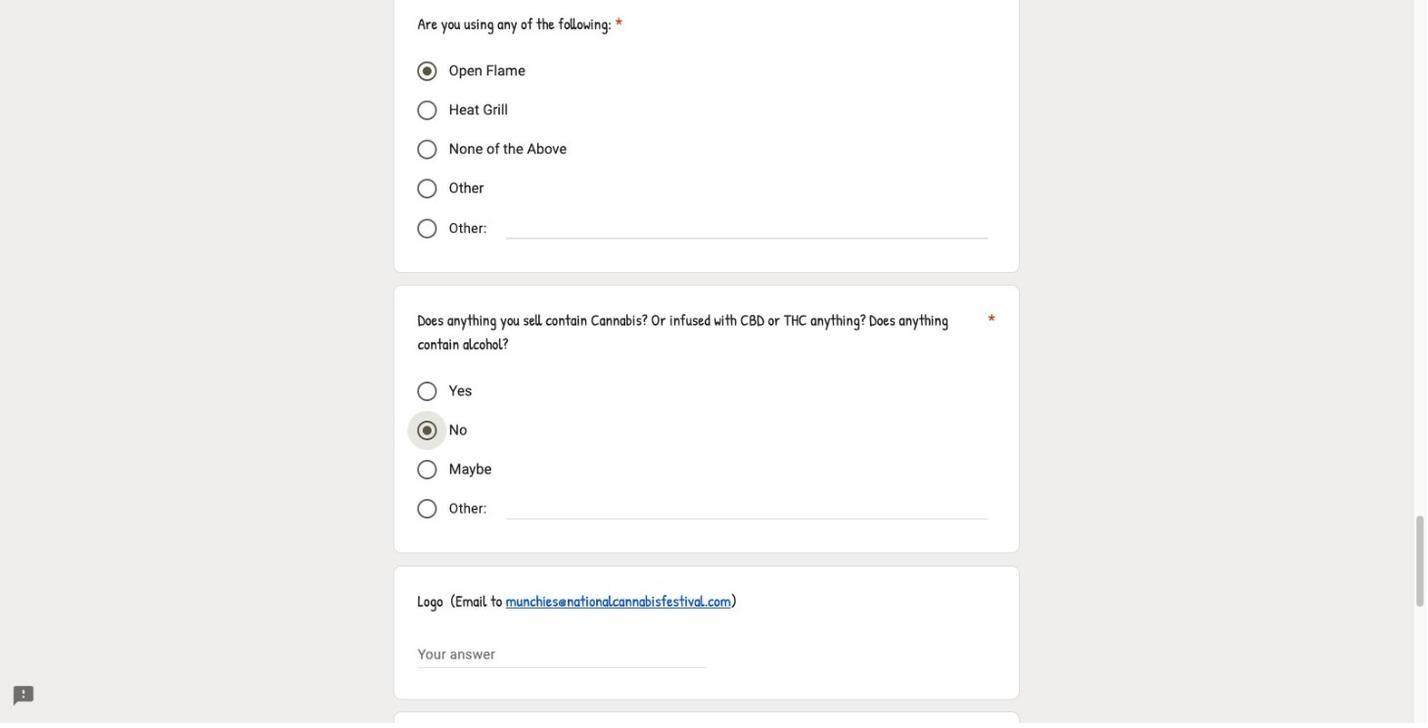 Task type: describe. For each thing, give the bounding box(es) containing it.
none of the above image
[[418, 140, 437, 160]]

heading for yes radio
[[418, 309, 996, 356]]

other image
[[418, 179, 437, 199]]

Maybe radio
[[418, 460, 437, 480]]

No radio
[[418, 421, 437, 440]]

open flame image
[[423, 67, 432, 76]]

required question element for yes radio
[[985, 309, 996, 356]]

Open Flame radio
[[418, 62, 437, 81]]

Other response text field
[[507, 216, 988, 238]]

None of the Above radio
[[418, 140, 437, 160]]

Other radio
[[418, 179, 437, 199]]

no image
[[423, 426, 432, 435]]

heat grill image
[[418, 101, 437, 120]]

yes image
[[418, 382, 437, 401]]



Task type: vqa. For each thing, say whether or not it's contained in the screenshot.
Yes radio at the bottom of the page's Required question element
yes



Task type: locate. For each thing, give the bounding box(es) containing it.
required question element
[[612, 13, 623, 36], [985, 309, 996, 356]]

heading
[[418, 13, 623, 36], [418, 309, 996, 356]]

Heat Grill radio
[[418, 101, 437, 120]]

heading for open flame option
[[418, 13, 623, 36]]

report a problem to google image
[[12, 685, 35, 708]]

None radio
[[418, 219, 437, 238], [418, 500, 437, 519], [418, 219, 437, 238], [418, 500, 437, 519]]

None text field
[[418, 643, 707, 667]]

0 horizontal spatial required question element
[[612, 13, 623, 36]]

1 vertical spatial heading
[[418, 309, 996, 356]]

0 vertical spatial heading
[[418, 13, 623, 36]]

0 vertical spatial required question element
[[612, 13, 623, 36]]

1 heading from the top
[[418, 13, 623, 36]]

2 heading from the top
[[418, 309, 996, 356]]

1 horizontal spatial required question element
[[985, 309, 996, 356]]

Other response text field
[[507, 497, 988, 519]]

required question element for open flame option
[[612, 13, 623, 36]]

maybe image
[[418, 460, 437, 480]]

Yes radio
[[418, 382, 437, 401]]

1 vertical spatial required question element
[[985, 309, 996, 356]]



